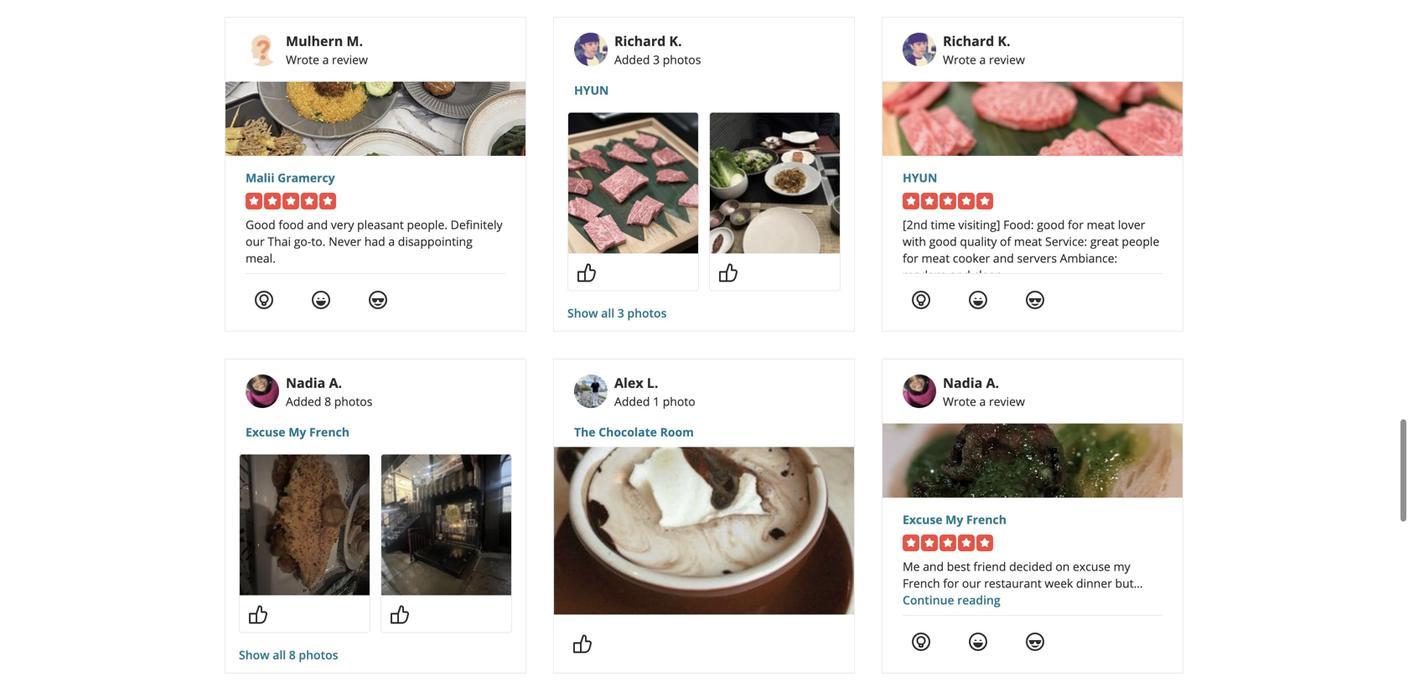 Task type: vqa. For each thing, say whether or not it's contained in the screenshot.
Nadia
yes



Task type: describe. For each thing, give the bounding box(es) containing it.
5 star rating image for richard
[[903, 193, 994, 210]]

lover
[[1119, 217, 1146, 233]]

room
[[661, 424, 694, 440]]

1 vertical spatial french
[[967, 512, 1007, 528]]

malii
[[246, 170, 275, 186]]

0 vertical spatial my
[[289, 424, 306, 440]]

24 funny v2 image for richard
[[969, 290, 989, 310]]

food:
[[1004, 217, 1035, 233]]

the chocolate room
[[574, 424, 694, 440]]

hyun for hyun link to the bottom
[[903, 170, 938, 186]]

0 vertical spatial hyun link
[[574, 82, 834, 99]]

photos inside show all 3 photos dropdown button
[[628, 305, 667, 321]]

24 useful v2 image
[[912, 290, 932, 310]]

2 horizontal spatial and
[[994, 250, 1015, 266]]

quality
[[961, 234, 998, 249]]

1 horizontal spatial for
[[1068, 217, 1084, 233]]

review for m.
[[332, 52, 368, 68]]

5 star rating image for nadia
[[903, 535, 994, 552]]

richard k. link for richard k. added 3 photos
[[615, 32, 682, 50]]

servers
[[1018, 250, 1058, 266]]

24 cool v2 image for nadia a.
[[1026, 632, 1046, 653]]

richard for richard k. wrote a review
[[943, 32, 995, 50]]

a. for nadia a. added 8 photos
[[329, 374, 342, 392]]

photo
[[663, 394, 696, 410]]

gramercy
[[278, 170, 335, 186]]

24 useful v2 image for nadia a.
[[912, 632, 932, 653]]

wrote for mulhern
[[286, 52, 319, 68]]

richard k. wrote a review
[[943, 32, 1026, 68]]

go-
[[294, 234, 311, 249]]

0 vertical spatial excuse my french link
[[246, 424, 506, 441]]

nadia a. link for nadia a. wrote a review
[[943, 374, 1000, 392]]

disappointing
[[398, 234, 473, 249]]

wrote for nadia
[[943, 394, 977, 410]]

1 vertical spatial good
[[930, 234, 958, 249]]

mulhern m. wrote a review
[[286, 32, 368, 68]]

1 horizontal spatial good
[[1038, 217, 1065, 233]]

0 horizontal spatial french
[[309, 424, 350, 440]]

photos inside richard k. added 3 photos
[[663, 52, 701, 68]]

with
[[903, 234, 927, 249]]

0 vertical spatial excuse
[[246, 424, 286, 440]]

malii gramercy
[[246, 170, 335, 186]]

show all 8 photos button
[[239, 647, 338, 664]]

people
[[1122, 234, 1160, 249]]

nadia for nadia a. wrote a review
[[943, 374, 983, 392]]

nadia a. added 8 photos
[[286, 374, 373, 410]]

show all 3 photos
[[568, 305, 667, 321]]

1 vertical spatial for
[[903, 250, 919, 266]]

wrote for richard
[[943, 52, 977, 68]]

24 useful v2 image for mulhern m.
[[254, 290, 274, 310]]

thai
[[268, 234, 291, 249]]

nadia for nadia a. added 8 photos
[[286, 374, 326, 392]]

m.
[[347, 32, 363, 50]]

3 inside richard k. added 3 photos
[[653, 52, 660, 68]]

photos inside show all 8 photos dropdown button
[[299, 647, 338, 663]]

definitely
[[451, 217, 503, 233]]

good
[[246, 217, 276, 233]]

added for nadia
[[286, 394, 322, 410]]

photos inside nadia a. added 8 photos
[[334, 394, 373, 410]]

1
[[653, 394, 660, 410]]

meal.
[[246, 250, 276, 266]]

pleasant
[[357, 217, 404, 233]]

0 horizontal spatial excuse my french
[[246, 424, 350, 440]]

1 horizontal spatial excuse my french
[[903, 512, 1007, 528]]

alex l. link
[[615, 374, 659, 392]]

1 vertical spatial my
[[946, 512, 964, 528]]

photo of nadia a. image for nadia a. added 8 photos
[[246, 375, 279, 409]]



Task type: locate. For each thing, give the bounding box(es) containing it.
excuse my french up continue reading button at the bottom right of page
[[903, 512, 1007, 528]]

0 horizontal spatial 24 cool v2 image
[[368, 290, 388, 310]]

0 horizontal spatial 3
[[618, 305, 625, 321]]

good down time
[[930, 234, 958, 249]]

mulhern m. link
[[286, 32, 363, 50]]

1 horizontal spatial my
[[946, 512, 964, 528]]

to.
[[311, 234, 326, 249]]

continue reading button
[[903, 593, 1001, 608]]

open photo lightbox image
[[569, 113, 699, 254], [710, 113, 840, 254], [240, 455, 370, 596], [382, 455, 512, 596]]

0 horizontal spatial a.
[[329, 374, 342, 392]]

k. for richard k. added 3 photos
[[670, 32, 682, 50]]

0 horizontal spatial excuse my french link
[[246, 424, 506, 441]]

richard inside richard k. added 3 photos
[[615, 32, 666, 50]]

5 star rating image up time
[[903, 193, 994, 210]]

8
[[325, 394, 331, 410], [289, 647, 296, 663]]

1 vertical spatial 24 funny v2 image
[[969, 632, 989, 653]]

visiting]
[[959, 217, 1001, 233]]

1 vertical spatial excuse my french
[[903, 512, 1007, 528]]

reading
[[958, 593, 1001, 608]]

[2nd time visiting] food: good for meat lover with good quality of meat service: great people for meat cooker and servers ambiance: modern and clean
[[903, 217, 1160, 283]]

service:
[[1046, 234, 1088, 249]]

for down with
[[903, 250, 919, 266]]

added
[[615, 52, 650, 68], [286, 394, 322, 410], [615, 394, 650, 410]]

3
[[653, 52, 660, 68], [618, 305, 625, 321]]

1 horizontal spatial excuse
[[903, 512, 943, 528]]

excuse my french down nadia a. added 8 photos
[[246, 424, 350, 440]]

1 vertical spatial excuse my french link
[[903, 512, 1163, 528]]

cooker
[[953, 250, 991, 266]]

for up service:
[[1068, 217, 1084, 233]]

modern
[[903, 267, 947, 283]]

a for nadia
[[980, 394, 987, 410]]

ambiance:
[[1061, 250, 1118, 266]]

photo of richard k. image left richard k. added 3 photos
[[574, 33, 608, 66]]

1 vertical spatial excuse
[[903, 512, 943, 528]]

hyun link up food:
[[903, 169, 1163, 186]]

l.
[[647, 374, 659, 392]]

2 k. from the left
[[998, 32, 1011, 50]]

a. inside nadia a. wrote a review
[[987, 374, 1000, 392]]

meat up modern
[[922, 250, 950, 266]]

24 useful v2 image
[[254, 290, 274, 310], [912, 632, 932, 653]]

excuse my french
[[246, 424, 350, 440], [903, 512, 1007, 528]]

3 inside dropdown button
[[618, 305, 625, 321]]

24 cool v2 image
[[1026, 290, 1046, 310]]

0 horizontal spatial k.
[[670, 32, 682, 50]]

good food and very pleasant people.   definitely our thai go-to.  never had a disappointing meal.
[[246, 217, 503, 266]]

photo of richard k. image for richard k. added 3 photos
[[574, 33, 608, 66]]

[2nd
[[903, 217, 928, 233]]

a inside good food and very pleasant people.   definitely our thai go-to.  never had a disappointing meal.
[[389, 234, 395, 249]]

and down cooker
[[950, 267, 971, 283]]

nadia a. link for nadia a. added 8 photos
[[286, 374, 342, 392]]

good up service:
[[1038, 217, 1065, 233]]

0 horizontal spatial 24 useful v2 image
[[254, 290, 274, 310]]

meat up great
[[1087, 217, 1116, 233]]

1 richard k. link from the left
[[615, 32, 682, 50]]

1 horizontal spatial richard
[[943, 32, 995, 50]]

chocolate
[[599, 424, 657, 440]]

1 horizontal spatial 8
[[325, 394, 331, 410]]

a. for nadia a. wrote a review
[[987, 374, 1000, 392]]

0 vertical spatial meat
[[1087, 217, 1116, 233]]

k. inside richard k. added 3 photos
[[670, 32, 682, 50]]

1 horizontal spatial photo of nadia a. image
[[903, 375, 937, 409]]

24 funny v2 image for nadia
[[969, 632, 989, 653]]

added for richard
[[615, 52, 650, 68]]

like feed item image
[[719, 263, 739, 283], [248, 605, 268, 625], [390, 605, 410, 625], [573, 634, 593, 655]]

show all 8 photos
[[239, 647, 338, 663]]

1 horizontal spatial richard k. link
[[943, 32, 1011, 50]]

2 richard k. link from the left
[[943, 32, 1011, 50]]

0 vertical spatial and
[[307, 217, 328, 233]]

2 photo of richard k. image from the left
[[903, 33, 937, 66]]

1 horizontal spatial hyun link
[[903, 169, 1163, 186]]

1 horizontal spatial and
[[950, 267, 971, 283]]

a
[[323, 52, 329, 68], [980, 52, 987, 68], [389, 234, 395, 249], [980, 394, 987, 410]]

0 horizontal spatial hyun
[[574, 82, 609, 98]]

like feed item image
[[577, 263, 597, 283]]

very
[[331, 217, 354, 233]]

french up reading
[[967, 512, 1007, 528]]

a inside mulhern m. wrote a review
[[323, 52, 329, 68]]

0 horizontal spatial richard
[[615, 32, 666, 50]]

0 vertical spatial 24 useful v2 image
[[254, 290, 274, 310]]

the chocolate room link
[[574, 424, 834, 441]]

of
[[1001, 234, 1012, 249]]

k. for richard k. wrote a review
[[998, 32, 1011, 50]]

and down of
[[994, 250, 1015, 266]]

0 horizontal spatial good
[[930, 234, 958, 249]]

0 vertical spatial 3
[[653, 52, 660, 68]]

my down nadia a. added 8 photos
[[289, 424, 306, 440]]

24 cool v2 image for mulhern m.
[[368, 290, 388, 310]]

nadia inside nadia a. added 8 photos
[[286, 374, 326, 392]]

1 horizontal spatial photo of richard k. image
[[903, 33, 937, 66]]

1 vertical spatial show
[[239, 647, 270, 663]]

richard k. link for richard k. wrote a review
[[943, 32, 1011, 50]]

mulhern
[[286, 32, 343, 50]]

never
[[329, 234, 362, 249]]

24 funny v2 image
[[969, 290, 989, 310], [969, 632, 989, 653]]

1 photo of nadia a. image from the left
[[246, 375, 279, 409]]

0 vertical spatial all
[[601, 305, 615, 321]]

food
[[279, 217, 304, 233]]

0 vertical spatial 24 cool v2 image
[[368, 290, 388, 310]]

2 vertical spatial meat
[[922, 250, 950, 266]]

malii gramercy link
[[246, 169, 506, 186]]

1 vertical spatial meat
[[1015, 234, 1043, 249]]

0 horizontal spatial excuse
[[246, 424, 286, 440]]

0 vertical spatial for
[[1068, 217, 1084, 233]]

review inside nadia a. wrote a review
[[990, 394, 1026, 410]]

1 24 funny v2 image from the top
[[969, 290, 989, 310]]

1 horizontal spatial show
[[568, 305, 598, 321]]

2 24 funny v2 image from the top
[[969, 632, 989, 653]]

k. inside richard k. wrote a review
[[998, 32, 1011, 50]]

8 inside nadia a. added 8 photos
[[325, 394, 331, 410]]

2 vertical spatial and
[[950, 267, 971, 283]]

all
[[601, 305, 615, 321], [273, 647, 286, 663]]

our
[[246, 234, 265, 249]]

meat up servers
[[1015, 234, 1043, 249]]

2 a. from the left
[[987, 374, 1000, 392]]

richard inside richard k. wrote a review
[[943, 32, 995, 50]]

hyun for topmost hyun link
[[574, 82, 609, 98]]

my up continue reading button at the bottom right of page
[[946, 512, 964, 528]]

1 photo of richard k. image from the left
[[574, 33, 608, 66]]

2 nadia from the left
[[943, 374, 983, 392]]

review inside mulhern m. wrote a review
[[332, 52, 368, 68]]

0 horizontal spatial richard k. link
[[615, 32, 682, 50]]

24 useful v2 image down meal.
[[254, 290, 274, 310]]

continue
[[903, 593, 955, 608]]

meat
[[1087, 217, 1116, 233], [1015, 234, 1043, 249], [922, 250, 950, 266]]

1 horizontal spatial a.
[[987, 374, 1000, 392]]

nadia inside nadia a. wrote a review
[[943, 374, 983, 392]]

5 star rating image
[[246, 193, 336, 210], [903, 193, 994, 210], [903, 535, 994, 552]]

alex l. added 1 photo
[[615, 374, 696, 410]]

good
[[1038, 217, 1065, 233], [930, 234, 958, 249]]

k.
[[670, 32, 682, 50], [998, 32, 1011, 50]]

added inside nadia a. added 8 photos
[[286, 394, 322, 410]]

added for alex
[[615, 394, 650, 410]]

and up to.
[[307, 217, 328, 233]]

0 vertical spatial excuse my french
[[246, 424, 350, 440]]

my
[[289, 424, 306, 440], [946, 512, 964, 528]]

review
[[332, 52, 368, 68], [990, 52, 1026, 68], [990, 394, 1026, 410]]

0 vertical spatial 24 funny v2 image
[[969, 290, 989, 310]]

1 vertical spatial hyun link
[[903, 169, 1163, 186]]

all for nadia a.
[[273, 647, 286, 663]]

24 cool v2 image
[[368, 290, 388, 310], [1026, 632, 1046, 653]]

0 vertical spatial 8
[[325, 394, 331, 410]]

alex
[[615, 374, 644, 392]]

a inside richard k. wrote a review
[[980, 52, 987, 68]]

richard for richard k. added 3 photos
[[615, 32, 666, 50]]

photo of richard k. image for richard k. wrote a review
[[903, 33, 937, 66]]

0 horizontal spatial photo of nadia a. image
[[246, 375, 279, 409]]

0 vertical spatial good
[[1038, 217, 1065, 233]]

0 horizontal spatial my
[[289, 424, 306, 440]]

excuse
[[246, 424, 286, 440], [903, 512, 943, 528]]

0 horizontal spatial hyun link
[[574, 82, 834, 99]]

french down nadia a. added 8 photos
[[309, 424, 350, 440]]

1 k. from the left
[[670, 32, 682, 50]]

added inside richard k. added 3 photos
[[615, 52, 650, 68]]

review inside richard k. wrote a review
[[990, 52, 1026, 68]]

1 nadia from the left
[[286, 374, 326, 392]]

a.
[[329, 374, 342, 392], [987, 374, 1000, 392]]

continue reading
[[903, 593, 1001, 608]]

clean
[[974, 267, 1003, 283]]

1 vertical spatial all
[[273, 647, 286, 663]]

nadia
[[286, 374, 326, 392], [943, 374, 983, 392]]

1 horizontal spatial meat
[[1015, 234, 1043, 249]]

8 inside show all 8 photos dropdown button
[[289, 647, 296, 663]]

0 horizontal spatial for
[[903, 250, 919, 266]]

1 vertical spatial 8
[[289, 647, 296, 663]]

photo of nadia a. image left nadia a. added 8 photos
[[246, 375, 279, 409]]

hyun link
[[574, 82, 834, 99], [903, 169, 1163, 186]]

24 funny v2 image down reading
[[969, 632, 989, 653]]

nadia a. link
[[286, 374, 342, 392], [943, 374, 1000, 392]]

photo of alex l. image
[[574, 375, 608, 409]]

0 horizontal spatial nadia a. link
[[286, 374, 342, 392]]

show for nadia
[[239, 647, 270, 663]]

a. inside nadia a. added 8 photos
[[329, 374, 342, 392]]

2 richard from the left
[[943, 32, 995, 50]]

wrote inside mulhern m. wrote a review
[[286, 52, 319, 68]]

time
[[931, 217, 956, 233]]

0 horizontal spatial and
[[307, 217, 328, 233]]

1 horizontal spatial hyun
[[903, 170, 938, 186]]

1 horizontal spatial k.
[[998, 32, 1011, 50]]

1 vertical spatial hyun
[[903, 170, 938, 186]]

0 horizontal spatial photo of richard k. image
[[574, 33, 608, 66]]

1 horizontal spatial 24 cool v2 image
[[1026, 632, 1046, 653]]

the
[[574, 424, 596, 440]]

hyun link down richard k. added 3 photos
[[574, 82, 834, 99]]

french
[[309, 424, 350, 440], [967, 512, 1007, 528]]

show for richard
[[568, 305, 598, 321]]

photo of richard k. image
[[574, 33, 608, 66], [903, 33, 937, 66]]

24 funny v2 image down clean on the top
[[969, 290, 989, 310]]

1 horizontal spatial nadia a. link
[[943, 374, 1000, 392]]

1 vertical spatial and
[[994, 250, 1015, 266]]

great
[[1091, 234, 1119, 249]]

added inside alex l. added 1 photo
[[615, 394, 650, 410]]

a for mulhern
[[323, 52, 329, 68]]

1 vertical spatial 24 useful v2 image
[[912, 632, 932, 653]]

richard k. link
[[615, 32, 682, 50], [943, 32, 1011, 50]]

hyun
[[574, 82, 609, 98], [903, 170, 938, 186]]

0 horizontal spatial 8
[[289, 647, 296, 663]]

excuse my french link
[[246, 424, 506, 441], [903, 512, 1163, 528]]

2 nadia a. link from the left
[[943, 374, 1000, 392]]

2 photo of nadia a. image from the left
[[903, 375, 937, 409]]

1 a. from the left
[[329, 374, 342, 392]]

5 star rating image up food
[[246, 193, 336, 210]]

photo of nadia a. image left nadia a. wrote a review
[[903, 375, 937, 409]]

and inside good food and very pleasant people.   definitely our thai go-to.  never had a disappointing meal.
[[307, 217, 328, 233]]

show all 3 photos button
[[568, 305, 667, 322]]

photo of nadia a. image
[[246, 375, 279, 409], [903, 375, 937, 409]]

richard
[[615, 32, 666, 50], [943, 32, 995, 50]]

1 horizontal spatial nadia
[[943, 374, 983, 392]]

0 vertical spatial show
[[568, 305, 598, 321]]

people.
[[407, 217, 448, 233]]

review for k.
[[990, 52, 1026, 68]]

and
[[307, 217, 328, 233], [994, 250, 1015, 266], [950, 267, 971, 283]]

nadia a. wrote a review
[[943, 374, 1026, 410]]

24 useful v2 image down the "continue"
[[912, 632, 932, 653]]

wrote
[[286, 52, 319, 68], [943, 52, 977, 68], [943, 394, 977, 410]]

1 nadia a. link from the left
[[286, 374, 342, 392]]

0 vertical spatial hyun
[[574, 82, 609, 98]]

0 horizontal spatial all
[[273, 647, 286, 663]]

richard k. added 3 photos
[[615, 32, 701, 68]]

wrote inside nadia a. wrote a review
[[943, 394, 977, 410]]

photo of richard k. image left richard k. wrote a review
[[903, 33, 937, 66]]

review for a.
[[990, 394, 1026, 410]]

5 star rating image for mulhern
[[246, 193, 336, 210]]

had
[[365, 234, 386, 249]]

2 horizontal spatial meat
[[1087, 217, 1116, 233]]

a inside nadia a. wrote a review
[[980, 394, 987, 410]]

photo of nadia a. image for nadia a. wrote a review
[[903, 375, 937, 409]]

a for richard
[[980, 52, 987, 68]]

24 funny v2 image
[[311, 290, 331, 310]]

0 horizontal spatial show
[[239, 647, 270, 663]]

1 vertical spatial 24 cool v2 image
[[1026, 632, 1046, 653]]

all for richard k.
[[601, 305, 615, 321]]

0 horizontal spatial nadia
[[286, 374, 326, 392]]

photos
[[663, 52, 701, 68], [628, 305, 667, 321], [334, 394, 373, 410], [299, 647, 338, 663]]

1 vertical spatial 3
[[618, 305, 625, 321]]

5 star rating image up continue reading
[[903, 535, 994, 552]]

0 vertical spatial french
[[309, 424, 350, 440]]

1 horizontal spatial excuse my french link
[[903, 512, 1163, 528]]

show
[[568, 305, 598, 321], [239, 647, 270, 663]]

0 horizontal spatial meat
[[922, 250, 950, 266]]

1 richard from the left
[[615, 32, 666, 50]]

1 horizontal spatial 3
[[653, 52, 660, 68]]

1 horizontal spatial french
[[967, 512, 1007, 528]]

wrote inside richard k. wrote a review
[[943, 52, 977, 68]]

1 horizontal spatial all
[[601, 305, 615, 321]]

for
[[1068, 217, 1084, 233], [903, 250, 919, 266]]

photo of mulhern m. image
[[246, 33, 279, 66]]

1 horizontal spatial 24 useful v2 image
[[912, 632, 932, 653]]



